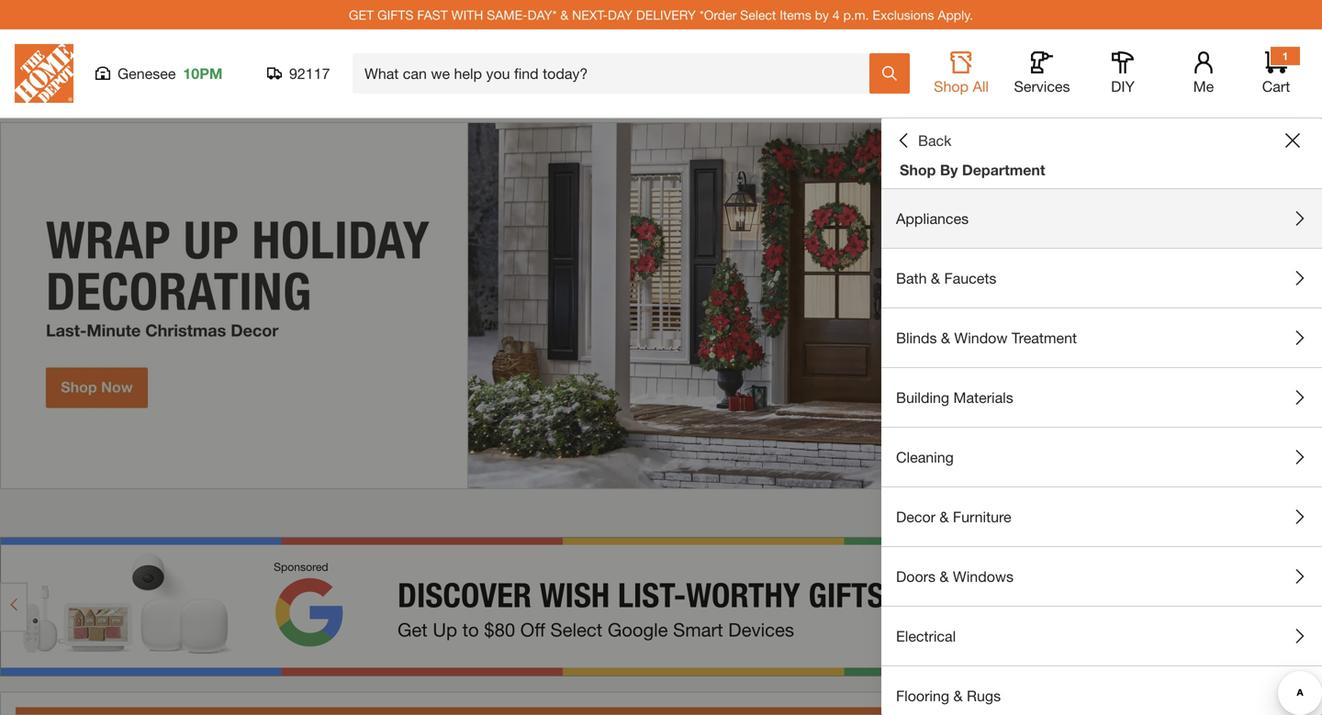 Task type: locate. For each thing, give the bounding box(es) containing it.
& right 'doors'
[[940, 568, 949, 585]]

& for doors
[[940, 568, 949, 585]]

cleaning button
[[882, 428, 1322, 487]]

services
[[1014, 78, 1070, 95]]

cart
[[1262, 78, 1290, 95]]

& right day*
[[561, 7, 569, 22]]

doors & windows button
[[882, 547, 1322, 606]]

diy button
[[1094, 51, 1152, 96]]

delivery
[[636, 7, 696, 22]]

1 vertical spatial shop
[[900, 161, 936, 179]]

gifts
[[377, 7, 414, 22]]

0 vertical spatial shop
[[934, 78, 969, 95]]

What can we help you find today? search field
[[365, 54, 869, 93]]

me button
[[1175, 51, 1233, 96]]

building materials button
[[882, 368, 1322, 427]]

blinds & window treatment
[[896, 329, 1077, 347]]

fast
[[417, 7, 448, 22]]

& right decor
[[940, 508, 949, 526]]

department
[[962, 161, 1046, 179]]

back button
[[896, 131, 952, 150]]

flooring & rugs button
[[882, 667, 1322, 715]]

10pm
[[183, 65, 223, 82]]

blinds & window treatment button
[[882, 309, 1322, 367]]

shop inside button
[[934, 78, 969, 95]]

92117 button
[[267, 64, 331, 83]]

get gifts fast with same-day* & next-day delivery *order select items by 4 p.m. exclusions apply.
[[349, 7, 973, 22]]

electrical button
[[882, 607, 1322, 666]]

same-
[[487, 7, 528, 22]]

decor & furniture
[[896, 508, 1012, 526]]

p.m.
[[843, 7, 869, 22]]

shop down the 'back' button
[[900, 161, 936, 179]]

the home depot logo image
[[15, 44, 73, 103]]

windows
[[953, 568, 1014, 585]]

& right bath
[[931, 270, 940, 287]]

& right 'blinds'
[[941, 329, 950, 347]]

& for flooring
[[954, 687, 963, 705]]

genesee
[[118, 65, 176, 82]]

faucets
[[944, 270, 997, 287]]

shop
[[934, 78, 969, 95], [900, 161, 936, 179]]

shop for shop by department
[[900, 161, 936, 179]]

&
[[561, 7, 569, 22], [931, 270, 940, 287], [941, 329, 950, 347], [940, 508, 949, 526], [940, 568, 949, 585], [954, 687, 963, 705]]

doors
[[896, 568, 936, 585]]

& for decor
[[940, 508, 949, 526]]

appliances button
[[882, 189, 1322, 248]]

with
[[451, 7, 483, 22]]

cleaning
[[896, 449, 954, 466]]

92117
[[289, 65, 330, 82]]

cart 1
[[1262, 50, 1290, 95]]

bath & faucets button
[[882, 249, 1322, 308]]

appliances
[[896, 210, 969, 227]]

4
[[833, 7, 840, 22]]

& for bath
[[931, 270, 940, 287]]

shop left all
[[934, 78, 969, 95]]

flooring
[[896, 687, 950, 705]]

genesee 10pm
[[118, 65, 223, 82]]

menu
[[882, 189, 1322, 715]]

items
[[780, 7, 812, 22]]

day*
[[528, 7, 557, 22]]

get
[[349, 7, 374, 22]]

electrical
[[896, 628, 956, 645]]

decor & furniture button
[[882, 488, 1322, 546]]

& left rugs
[[954, 687, 963, 705]]



Task type: vqa. For each thing, say whether or not it's contained in the screenshot.
right "is"
no



Task type: describe. For each thing, give the bounding box(es) containing it.
by
[[815, 7, 829, 22]]

all
[[973, 78, 989, 95]]

exclusions
[[873, 7, 934, 22]]

bath & faucets
[[896, 270, 997, 287]]

*order
[[700, 7, 737, 22]]

img for wrap up holiday decorating last-minute outdoor decor image
[[0, 122, 1322, 489]]

shop all
[[934, 78, 989, 95]]

drawer close image
[[1286, 133, 1300, 148]]

decor
[[896, 508, 936, 526]]

menu containing appliances
[[882, 189, 1322, 715]]

bath
[[896, 270, 927, 287]]

doors & windows
[[896, 568, 1014, 585]]

window
[[955, 329, 1008, 347]]

back
[[918, 132, 952, 149]]

rugs
[[967, 687, 1001, 705]]

furniture
[[953, 508, 1012, 526]]

flooring & rugs
[[896, 687, 1001, 705]]

shop by department
[[900, 161, 1046, 179]]

me
[[1194, 78, 1214, 95]]

feedback link image
[[1298, 310, 1322, 410]]

diy
[[1111, 78, 1135, 95]]

day
[[608, 7, 633, 22]]

select
[[740, 7, 776, 22]]

materials
[[954, 389, 1014, 406]]

1
[[1283, 50, 1289, 62]]

apply.
[[938, 7, 973, 22]]

services button
[[1013, 51, 1072, 96]]

shop all button
[[932, 51, 991, 96]]

building materials
[[896, 389, 1014, 406]]

treatment
[[1012, 329, 1077, 347]]

next-
[[572, 7, 608, 22]]

& for blinds
[[941, 329, 950, 347]]

blinds
[[896, 329, 937, 347]]

shop for shop all
[[934, 78, 969, 95]]

next slide image
[[1291, 506, 1306, 521]]

by
[[940, 161, 958, 179]]

building
[[896, 389, 950, 406]]



